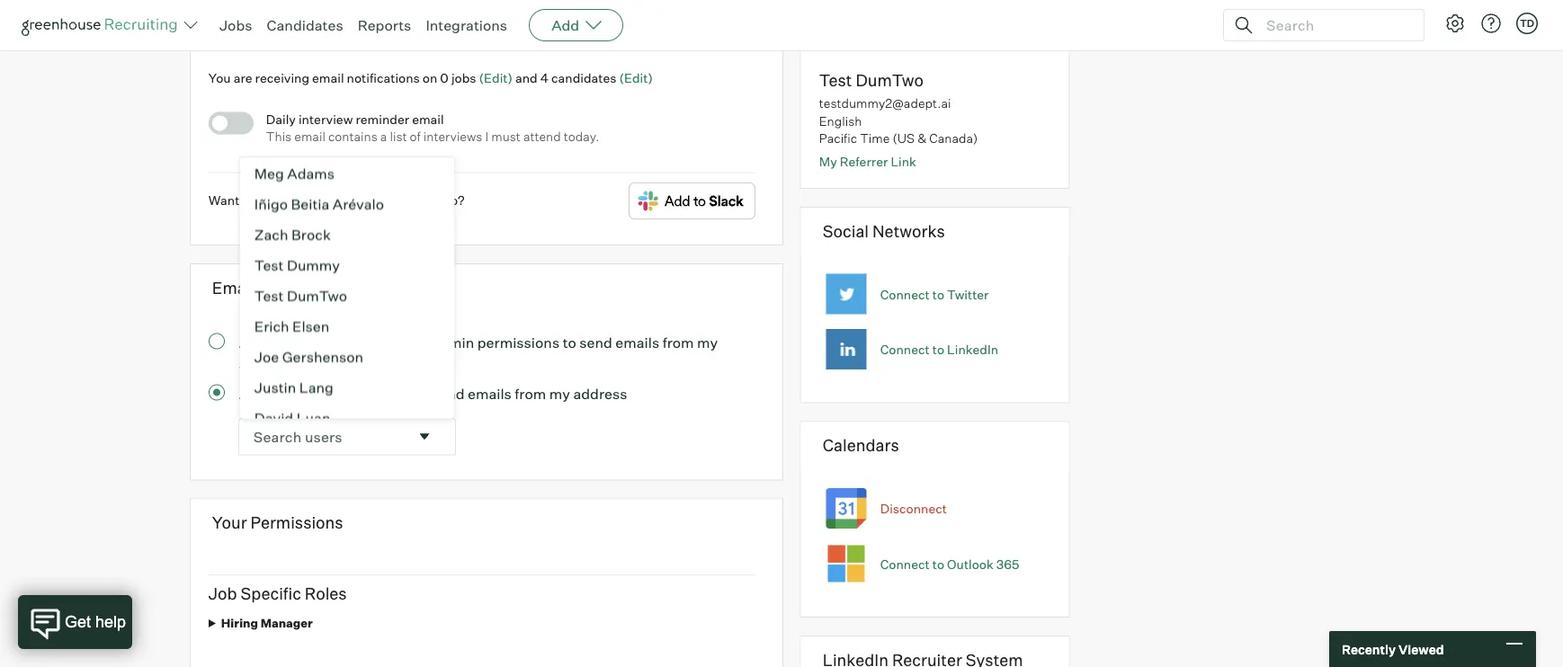 Task type: describe. For each thing, give the bounding box(es) containing it.
1 (edit) from the left
[[479, 70, 513, 86]]

allow anyone with job or site admin permissions to send emails from my address
[[239, 333, 718, 373]]

site
[[404, 333, 429, 351]]

add
[[551, 16, 579, 34]]

hiring manager
[[221, 616, 313, 631]]

specific
[[241, 583, 301, 604]]

your permissions
[[212, 513, 343, 533]]

hiring
[[221, 616, 258, 631]]

today.
[[564, 129, 599, 144]]

connect to twitter
[[880, 286, 989, 302]]

erich elsen option
[[240, 311, 454, 341]]

on
[[423, 70, 437, 86]]

permissions for your permissions
[[251, 513, 343, 533]]

connect to outlook 365
[[880, 556, 1020, 572]]

btn-add-to-slack link
[[629, 182, 755, 223]]

permissions
[[477, 333, 560, 351]]

want
[[209, 192, 240, 208]]

connect for calendars
[[880, 556, 930, 572]]

only
[[279, 385, 308, 403]]

test dummy
[[254, 256, 340, 274]]

beitia
[[291, 195, 330, 213]]

test dummy option
[[240, 250, 454, 280]]

from inside allow anyone with job or site admin permissions to send emails from my address
[[663, 333, 694, 351]]

attend
[[523, 129, 561, 144]]

my referrer link link
[[819, 153, 916, 169]]

my
[[819, 153, 837, 169]]

jobs
[[219, 16, 252, 34]]

settings
[[86, 11, 145, 29]]

job specific roles
[[209, 583, 347, 604]]

david luan
[[254, 409, 330, 427]]

justin lang
[[254, 378, 334, 396]]

job
[[209, 583, 237, 604]]

test dumtwo
[[254, 287, 347, 305]]

preferences
[[304, 16, 395, 36]]

1 vertical spatial emails
[[468, 385, 512, 403]]

canada)
[[929, 130, 978, 146]]

reminder
[[356, 111, 409, 127]]

joe
[[254, 348, 279, 366]]

1 connect from the top
[[880, 286, 930, 302]]

connect for social networks
[[880, 342, 930, 357]]

jobs link
[[219, 16, 252, 34]]

to for want to get your notifications via slack too?
[[242, 192, 254, 208]]

Search text field
[[1262, 12, 1408, 38]]

1 horizontal spatial address
[[573, 385, 627, 403]]

connect to linkedin
[[880, 342, 998, 357]]

permissions for email permissions
[[258, 278, 351, 298]]

david
[[254, 409, 293, 427]]

notifications for via
[[308, 192, 381, 208]]

list
[[390, 129, 407, 144]]

btn add to slack image
[[629, 182, 755, 220]]

joe gershenson option
[[240, 341, 454, 372]]

lang
[[299, 378, 334, 396]]

connect to twitter link
[[880, 286, 989, 302]]

reports
[[358, 16, 411, 34]]

integrations link
[[426, 16, 507, 34]]

reports link
[[358, 16, 411, 34]]

4
[[540, 70, 549, 86]]

2 (edit) link from the left
[[619, 70, 653, 86]]

list box containing meg adams
[[239, 157, 455, 667]]

0 horizontal spatial from
[[515, 385, 546, 403]]

Search users text field
[[239, 419, 408, 455]]

or
[[387, 333, 401, 351]]

email for reminder
[[412, 111, 444, 127]]

td button
[[1516, 13, 1538, 34]]

social
[[823, 221, 869, 241]]

connect to linkedin link
[[880, 342, 998, 357]]

elsen
[[292, 317, 329, 335]]

email
[[212, 278, 255, 298]]

email permissions
[[212, 278, 351, 298]]

daily interview reminder email this email contains a list of interviews i must attend today.
[[266, 111, 599, 144]]

via
[[384, 192, 401, 208]]

meg adams
[[254, 164, 335, 182]]

iñigo beitia arévalo option
[[240, 188, 454, 219]]

recently
[[1342, 641, 1396, 657]]

dumtwo for test dumtwo testdummy2@adept.ai english pacific time (us & canada) my referrer link
[[856, 70, 924, 91]]

linkedin
[[947, 342, 998, 357]]

td button
[[1513, 9, 1542, 38]]

emails inside allow anyone with job or site admin permissions to send emails from my address
[[616, 333, 659, 351]]

configure image
[[1444, 13, 1466, 34]]

2 (edit) from the left
[[619, 70, 653, 86]]

daily
[[266, 111, 296, 127]]

brock
[[291, 225, 331, 243]]

address inside allow anyone with job or site admin permissions to send emails from my address
[[239, 355, 293, 373]]

toggle flyout image
[[415, 428, 433, 446]]

dummy
[[287, 256, 340, 274]]

get
[[257, 192, 276, 208]]

too?
[[439, 192, 465, 208]]

interview
[[299, 111, 353, 127]]

outlook
[[947, 556, 994, 572]]

erich elsen
[[254, 317, 329, 335]]

1 (edit) link from the left
[[479, 70, 513, 86]]

calendars
[[823, 435, 899, 455]]

justin lang option
[[240, 372, 454, 403]]



Task type: vqa. For each thing, say whether or not it's contained in the screenshot.
the middle email
yes



Task type: locate. For each thing, give the bounding box(es) containing it.
testdummy2@adept.ai
[[819, 95, 951, 111]]

0 horizontal spatial address
[[239, 355, 293, 373]]

email
[[312, 70, 344, 86], [412, 111, 444, 127], [294, 129, 325, 144]]

to left outlook
[[932, 556, 944, 572]]

this
[[266, 129, 292, 144]]

(edit) link left and
[[479, 70, 513, 86]]

send
[[579, 333, 612, 351], [432, 385, 465, 403]]

i
[[485, 129, 489, 144]]

2 vertical spatial connect
[[880, 556, 930, 572]]

zach brock
[[254, 225, 331, 243]]

to left linkedin
[[932, 342, 944, 357]]

job
[[363, 333, 384, 351]]

td
[[1520, 17, 1534, 29]]

viewed
[[1399, 641, 1444, 657]]

permissions right your
[[251, 513, 343, 533]]

0 vertical spatial permissions
[[258, 278, 351, 298]]

1 vertical spatial notifications
[[308, 192, 381, 208]]

1 horizontal spatial dumtwo
[[856, 70, 924, 91]]

notifications up reminder
[[347, 70, 420, 86]]

notification
[[212, 16, 300, 36]]

social networks
[[823, 221, 945, 241]]

1 vertical spatial send
[[432, 385, 465, 403]]

0 vertical spatial connect
[[880, 286, 930, 302]]

0 horizontal spatial my
[[549, 385, 570, 403]]

receiving
[[255, 70, 309, 86]]

my inside allow anyone with job or site admin permissions to send emails from my address
[[697, 333, 718, 351]]

1 horizontal spatial emails
[[616, 333, 659, 351]]

test up erich
[[254, 287, 284, 305]]

to for connect to linkedin
[[932, 342, 944, 357]]

pacific
[[819, 130, 857, 146]]

are
[[234, 70, 252, 86]]

notifications down meg adams option
[[308, 192, 381, 208]]

(edit) right candidates
[[619, 70, 653, 86]]

3 connect from the top
[[880, 556, 930, 572]]

justin
[[254, 378, 296, 396]]

notification preferences
[[212, 16, 395, 36]]

jobs
[[451, 70, 476, 86]]

with
[[332, 333, 360, 351]]

test
[[819, 70, 852, 91], [254, 256, 284, 274], [254, 287, 284, 305]]

personal settings
[[22, 11, 145, 29]]

1 horizontal spatial (edit) link
[[619, 70, 653, 86]]

meg
[[254, 164, 284, 182]]

0 vertical spatial from
[[663, 333, 694, 351]]

1 vertical spatial address
[[573, 385, 627, 403]]

meg adams option
[[240, 158, 454, 188]]

test inside option
[[254, 287, 284, 305]]

test for test dumtwo
[[254, 287, 284, 305]]

send up toggle flyout image
[[432, 385, 465, 403]]

test up the email permissions
[[254, 256, 284, 274]]

(edit)
[[479, 70, 513, 86], [619, 70, 653, 86]]

allow for allow only specific people to send emails from my address
[[239, 385, 276, 403]]

english
[[819, 113, 862, 129]]

to left twitter on the right
[[932, 286, 944, 302]]

0 vertical spatial email
[[312, 70, 344, 86]]

zach
[[254, 225, 288, 243]]

dumtwo for test dumtwo
[[287, 287, 347, 305]]

1 vertical spatial my
[[549, 385, 570, 403]]

notifications
[[347, 70, 420, 86], [308, 192, 381, 208]]

test for test dummy
[[254, 256, 284, 274]]

&
[[918, 130, 927, 146]]

email for receiving
[[312, 70, 344, 86]]

None field
[[239, 419, 455, 455]]

connect left twitter on the right
[[880, 286, 930, 302]]

2 allow from the top
[[239, 385, 276, 403]]

must
[[491, 129, 521, 144]]

1 horizontal spatial my
[[697, 333, 718, 351]]

manager
[[261, 616, 313, 631]]

allow up david
[[239, 385, 276, 403]]

luan
[[296, 409, 330, 427]]

anyone
[[279, 333, 328, 351]]

2 vertical spatial email
[[294, 129, 325, 144]]

greenhouse recruiting image
[[22, 14, 183, 36]]

1 vertical spatial dumtwo
[[287, 287, 347, 305]]

arévalo
[[333, 195, 384, 213]]

a
[[380, 129, 387, 144]]

to right 'permissions'
[[563, 333, 576, 351]]

test dumtwo option
[[240, 280, 454, 311]]

1 horizontal spatial from
[[663, 333, 694, 351]]

candidates
[[551, 70, 616, 86]]

link
[[891, 153, 916, 169]]

specific
[[311, 385, 363, 403]]

0 vertical spatial my
[[697, 333, 718, 351]]

notifications for on
[[347, 70, 420, 86]]

connect to outlook 365 link
[[880, 556, 1020, 572]]

you
[[209, 70, 231, 86]]

iñigo beitia arévalo
[[254, 195, 384, 213]]

to inside allow anyone with job or site admin permissions to send emails from my address
[[563, 333, 576, 351]]

2 vertical spatial test
[[254, 287, 284, 305]]

0 horizontal spatial emails
[[468, 385, 512, 403]]

contains
[[328, 129, 378, 144]]

2 connect from the top
[[880, 342, 930, 357]]

1 horizontal spatial send
[[579, 333, 612, 351]]

1 vertical spatial permissions
[[251, 513, 343, 533]]

permissions down test dummy
[[258, 278, 351, 298]]

1 vertical spatial connect
[[880, 342, 930, 357]]

allow inside allow anyone with job or site admin permissions to send emails from my address
[[239, 333, 276, 351]]

send inside allow anyone with job or site admin permissions to send emails from my address
[[579, 333, 612, 351]]

from
[[663, 333, 694, 351], [515, 385, 546, 403]]

people
[[366, 385, 412, 403]]

0 horizontal spatial (edit) link
[[479, 70, 513, 86]]

personal
[[22, 11, 83, 29]]

to for connect to outlook 365
[[932, 556, 944, 572]]

1 vertical spatial from
[[515, 385, 546, 403]]

referrer
[[840, 153, 888, 169]]

add button
[[529, 9, 623, 41]]

allow only specific people to send emails from my address
[[239, 385, 627, 403]]

dumtwo up testdummy2@adept.ai
[[856, 70, 924, 91]]

joe gershenson
[[254, 348, 363, 366]]

1 vertical spatial allow
[[239, 385, 276, 403]]

time
[[860, 130, 890, 146]]

0 vertical spatial test
[[819, 70, 852, 91]]

0 vertical spatial address
[[239, 355, 293, 373]]

candidates
[[267, 16, 343, 34]]

to right people
[[415, 385, 429, 403]]

test inside option
[[254, 256, 284, 274]]

adams
[[287, 164, 335, 182]]

test for test dumtwo testdummy2@adept.ai english pacific time (us & canada) my referrer link
[[819, 70, 852, 91]]

1 vertical spatial test
[[254, 256, 284, 274]]

0 vertical spatial send
[[579, 333, 612, 351]]

connect down connect to twitter link
[[880, 342, 930, 357]]

disconnect link
[[880, 501, 947, 517]]

slack
[[404, 192, 436, 208]]

checkmark image
[[217, 116, 230, 129]]

to left get on the left
[[242, 192, 254, 208]]

to for connect to twitter
[[932, 286, 944, 302]]

1 allow from the top
[[239, 333, 276, 351]]

email up interview
[[312, 70, 344, 86]]

dumtwo down dummy
[[287, 287, 347, 305]]

and
[[515, 70, 538, 86]]

integrations
[[426, 16, 507, 34]]

recently viewed
[[1342, 641, 1444, 657]]

0 horizontal spatial (edit)
[[479, 70, 513, 86]]

interviews
[[423, 129, 482, 144]]

test inside test dumtwo testdummy2@adept.ai english pacific time (us & canada) my referrer link
[[819, 70, 852, 91]]

allow for allow anyone with job or site admin permissions to send emails from my address
[[239, 333, 276, 351]]

0 vertical spatial emails
[[616, 333, 659, 351]]

roles
[[305, 583, 347, 604]]

your
[[212, 513, 247, 533]]

dumtwo inside option
[[287, 287, 347, 305]]

0 vertical spatial allow
[[239, 333, 276, 351]]

erich
[[254, 317, 289, 335]]

disconnect
[[880, 501, 947, 517]]

connect down disconnect link
[[880, 556, 930, 572]]

365
[[996, 556, 1020, 572]]

(edit) link right candidates
[[619, 70, 653, 86]]

you are receiving email notifications on 0 jobs (edit) and 4 candidates (edit)
[[209, 70, 653, 86]]

(edit) left and
[[479, 70, 513, 86]]

email up the 'of'
[[412, 111, 444, 127]]

iñigo
[[254, 195, 288, 213]]

0 horizontal spatial dumtwo
[[287, 287, 347, 305]]

candidates link
[[267, 16, 343, 34]]

email down interview
[[294, 129, 325, 144]]

(us
[[893, 130, 915, 146]]

0 vertical spatial notifications
[[347, 70, 420, 86]]

allow
[[239, 333, 276, 351], [239, 385, 276, 403]]

gershenson
[[282, 348, 363, 366]]

1 horizontal spatial (edit)
[[619, 70, 653, 86]]

allow left anyone at the left of the page
[[239, 333, 276, 351]]

of
[[410, 129, 421, 144]]

0 horizontal spatial send
[[432, 385, 465, 403]]

list box
[[239, 157, 455, 667]]

zach brock option
[[240, 219, 454, 250]]

david luan option
[[240, 403, 454, 433]]

1 vertical spatial email
[[412, 111, 444, 127]]

(edit) link
[[479, 70, 513, 86], [619, 70, 653, 86]]

test up 'english'
[[819, 70, 852, 91]]

send right 'permissions'
[[579, 333, 612, 351]]

0 vertical spatial dumtwo
[[856, 70, 924, 91]]

dumtwo inside test dumtwo testdummy2@adept.ai english pacific time (us & canada) my referrer link
[[856, 70, 924, 91]]



